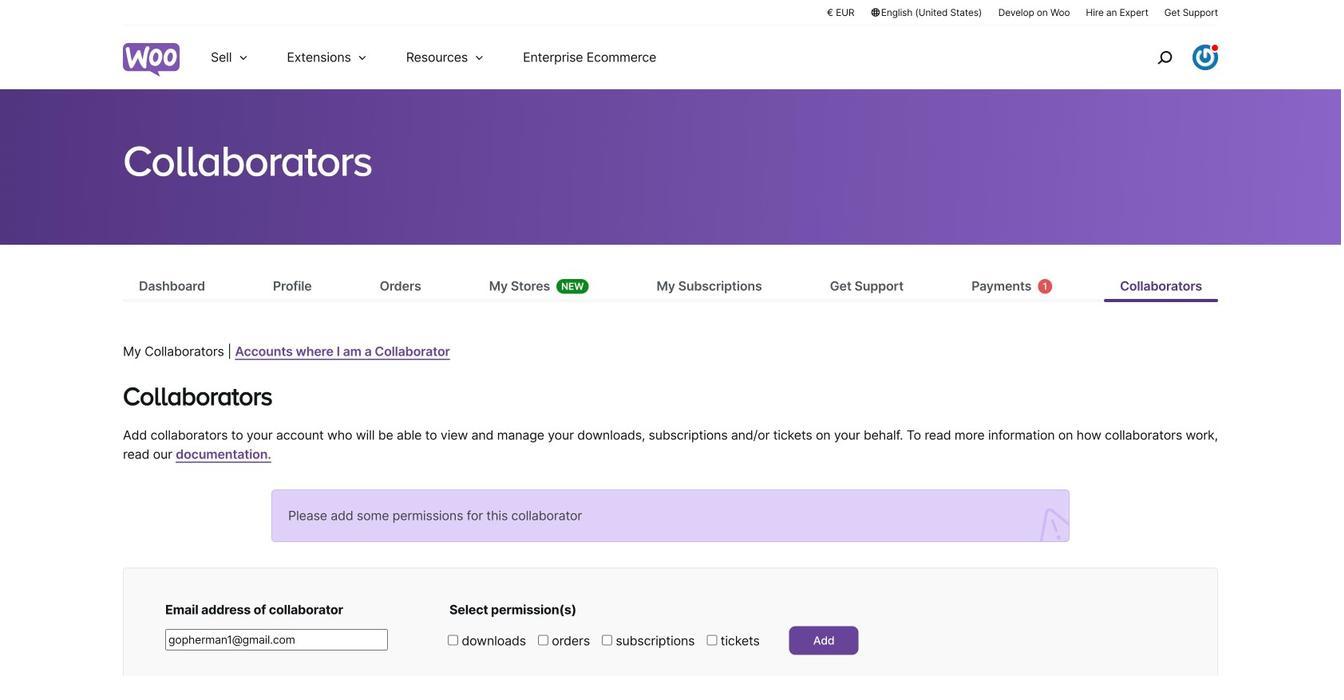 Task type: describe. For each thing, give the bounding box(es) containing it.
open account menu image
[[1193, 45, 1218, 70]]

service navigation menu element
[[1123, 32, 1218, 83]]



Task type: locate. For each thing, give the bounding box(es) containing it.
search image
[[1152, 45, 1178, 70]]

None checkbox
[[448, 636, 458, 646], [538, 636, 548, 646], [602, 636, 612, 646], [707, 636, 717, 646], [448, 636, 458, 646], [538, 636, 548, 646], [602, 636, 612, 646], [707, 636, 717, 646]]



Task type: vqa. For each thing, say whether or not it's contained in the screenshot.
second group from the bottom of the page
no



